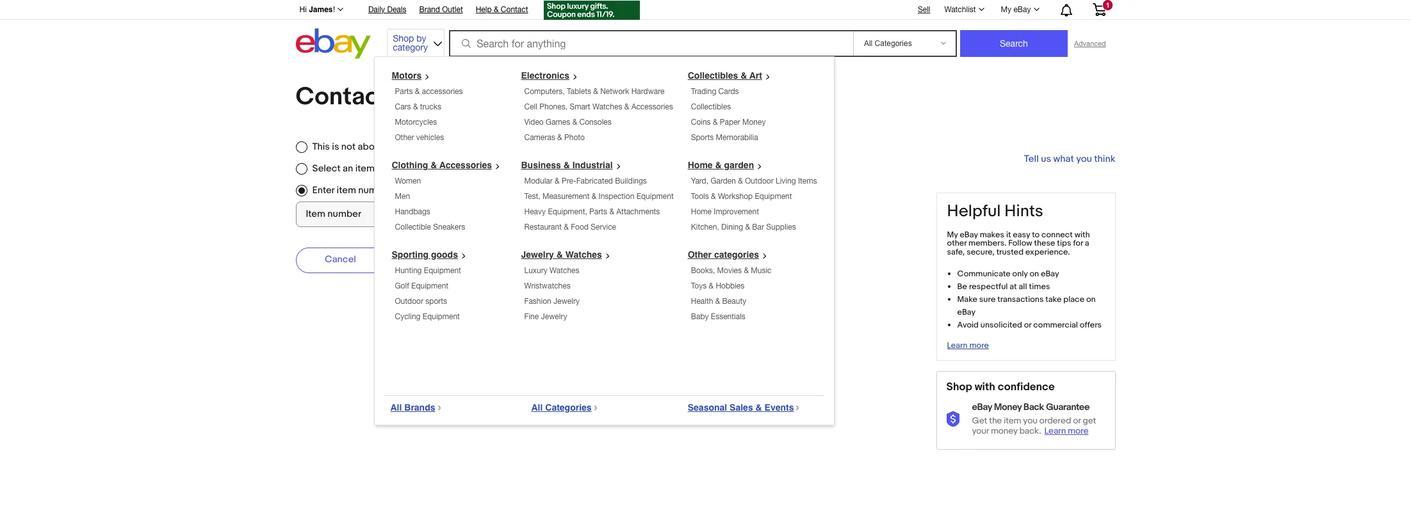 Task type: vqa. For each thing, say whether or not it's contained in the screenshot.


Task type: locate. For each thing, give the bounding box(es) containing it.
collectibles down trading cards link
[[691, 103, 731, 111]]

home
[[688, 160, 713, 170], [691, 208, 712, 217]]

parts inside parts & accessories cars & trucks motorcycles other vehicles
[[395, 87, 413, 96]]

1 vertical spatial learn more link
[[1045, 426, 1092, 437]]

equipment down continue
[[424, 267, 461, 276]]

watches inside computers, tablets & network hardware cell phones, smart watches & accessories video games & consoles cameras & photo
[[593, 103, 622, 111]]

1 horizontal spatial learn
[[1045, 426, 1066, 437]]

fine
[[524, 313, 539, 322]]

us
[[1041, 153, 1052, 165]]

accessories inside computers, tablets & network hardware cell phones, smart watches & accessories video games & consoles cameras & photo
[[632, 103, 673, 111]]

accessories down 'vehicles'
[[440, 160, 492, 170]]

1 vertical spatial other
[[688, 250, 712, 260]]

this is not about an item
[[312, 141, 418, 153]]

1 vertical spatial an
[[343, 163, 353, 175]]

yard, garden & outdoor living items tools & workshop equipment home improvement kitchen, dining & bar supplies
[[691, 177, 817, 232]]

you inside get the item you ordered or get your money back.
[[1024, 416, 1038, 427]]

1 horizontal spatial contact
[[501, 5, 528, 14]]

blowitoutahere
[[464, 82, 633, 112]]

women men handbags collectible sneakers
[[395, 177, 465, 232]]

1
[[1106, 1, 1110, 9]]

respectful
[[969, 282, 1008, 292]]

learn right back.
[[1045, 426, 1066, 437]]

0 vertical spatial with
[[1075, 230, 1090, 240]]

& up pre-
[[564, 160, 570, 170]]

collectibles inside trading cards collectibles coins & paper money sports memorabilia
[[691, 103, 731, 111]]

& up tools & workshop equipment link
[[738, 177, 743, 186]]

industrial
[[573, 160, 613, 170]]

advanced
[[1075, 40, 1106, 47]]

tablets
[[567, 87, 591, 96]]

equipment up attachments
[[637, 192, 674, 201]]

1 horizontal spatial shop
[[947, 381, 973, 394]]

None submit
[[961, 30, 1068, 57]]

follow
[[1009, 239, 1033, 249]]

money
[[991, 426, 1018, 437]]

0 horizontal spatial other
[[395, 133, 414, 142]]

0 vertical spatial collectibles
[[688, 70, 738, 81]]

more for leftmost the "learn more" link
[[970, 341, 989, 351]]

1 all from the left
[[391, 403, 402, 413]]

0 horizontal spatial shop
[[393, 33, 414, 44]]

all left the categories
[[532, 403, 543, 413]]

equipment,
[[548, 208, 587, 217]]

0 horizontal spatial or
[[1024, 320, 1032, 331]]

learn down avoid
[[947, 341, 968, 351]]

0 vertical spatial contact
[[501, 5, 528, 14]]

sporting goods
[[392, 250, 458, 260]]

shop for shop by category
[[393, 33, 414, 44]]

watches down food
[[566, 250, 602, 260]]

0 vertical spatial money
[[743, 118, 766, 127]]

easy
[[1013, 230, 1031, 240]]

& left art
[[741, 70, 747, 81]]

daily deals link
[[368, 3, 407, 17]]

secure,
[[967, 247, 995, 258]]

jewelry & watches link
[[521, 250, 616, 260]]

electronics
[[521, 70, 570, 81]]

1 vertical spatial home
[[691, 208, 712, 217]]

& right cars
[[413, 103, 418, 111]]

ebay inside the account navigation
[[1014, 5, 1031, 14]]

kitchen, dining & bar supplies link
[[691, 223, 796, 232]]

0 vertical spatial you
[[1077, 153, 1092, 165]]

my right watchlist link
[[1001, 5, 1012, 14]]

an right about
[[386, 141, 396, 153]]

Search for anything text field
[[451, 31, 851, 56]]

learn more down avoid
[[947, 341, 989, 351]]

ebay up get
[[972, 402, 993, 414]]

equipment down sports
[[423, 313, 460, 322]]

handbags link
[[395, 208, 431, 217]]

health & beauty link
[[691, 297, 747, 306]]

food
[[571, 223, 589, 232]]

help & contact link
[[476, 3, 528, 17]]

or inside get the item you ordered or get your money back.
[[1073, 416, 1081, 427]]

2 vertical spatial watches
[[550, 267, 580, 276]]

0 horizontal spatial an
[[343, 163, 353, 175]]

1 horizontal spatial learn more link
[[1045, 426, 1092, 437]]

& down network
[[625, 103, 629, 111]]

cancel
[[325, 253, 356, 266]]

1 vertical spatial learn more
[[1045, 426, 1089, 437]]

computers,
[[524, 87, 565, 96]]

0 vertical spatial or
[[1024, 320, 1032, 331]]

0 vertical spatial learn more link
[[947, 341, 989, 351]]

1 horizontal spatial on
[[1087, 295, 1096, 305]]

0 vertical spatial learn more
[[947, 341, 989, 351]]

more for rightmost the "learn more" link
[[1068, 426, 1089, 437]]

& right 'clothing'
[[431, 160, 437, 170]]

0 vertical spatial on
[[1030, 269, 1039, 279]]

0 horizontal spatial money
[[743, 118, 766, 127]]

toys & hobbies link
[[691, 282, 745, 291]]

outdoor inside yard, garden & outdoor living items tools & workshop equipment home improvement kitchen, dining & bar supplies
[[745, 177, 774, 186]]

1 horizontal spatial more
[[1068, 426, 1089, 437]]

1 vertical spatial accessories
[[440, 160, 492, 170]]

shop up with details__icon
[[947, 381, 973, 394]]

1 vertical spatial with
[[975, 381, 996, 394]]

hardware
[[632, 87, 665, 96]]

my for my ebay
[[1001, 5, 1012, 14]]

0 vertical spatial learn
[[947, 341, 968, 351]]

business & industrial link
[[521, 160, 626, 170]]

1 vertical spatial contact
[[296, 82, 388, 112]]

books, movies & music toys & hobbies health & beauty baby essentials
[[691, 267, 772, 322]]

all
[[1019, 282, 1028, 292]]

learn more link down avoid
[[947, 341, 989, 351]]

luxury watches wristwatches fashion jewelry fine jewelry
[[524, 267, 580, 322]]

&
[[494, 5, 499, 14], [741, 70, 747, 81], [415, 87, 420, 96], [594, 87, 598, 96], [413, 103, 418, 111], [625, 103, 629, 111], [573, 118, 577, 127], [713, 118, 718, 127], [558, 133, 562, 142], [431, 160, 437, 170], [564, 160, 570, 170], [715, 160, 722, 170], [555, 177, 560, 186], [738, 177, 743, 186], [592, 192, 597, 201], [711, 192, 716, 201], [610, 208, 615, 217], [564, 223, 569, 232], [746, 223, 750, 232], [557, 250, 563, 260], [744, 267, 749, 276], [709, 282, 714, 291], [716, 297, 720, 306], [756, 403, 762, 413]]

1 horizontal spatial with
[[1075, 230, 1090, 240]]

banner
[[293, 0, 1116, 426]]

place
[[1064, 295, 1085, 305]]

offers
[[1080, 320, 1102, 331]]

ebay up times on the bottom right of the page
[[1041, 269, 1060, 279]]

2 all from the left
[[532, 403, 543, 413]]

1 horizontal spatial outdoor
[[745, 177, 774, 186]]

safe,
[[947, 247, 965, 258]]

hints
[[1005, 202, 1044, 222]]

1 horizontal spatial money
[[994, 402, 1022, 414]]

1 vertical spatial watches
[[566, 250, 602, 260]]

1 horizontal spatial all
[[532, 403, 543, 413]]

0 horizontal spatial learn
[[947, 341, 968, 351]]

learn more link
[[947, 341, 989, 351], [1045, 426, 1092, 437]]

clothing
[[392, 160, 428, 170]]

1 horizontal spatial you
[[1077, 153, 1092, 165]]

1 horizontal spatial learn more
[[1045, 426, 1089, 437]]

trading cards collectibles coins & paper money sports memorabilia
[[691, 87, 766, 142]]

1 vertical spatial jewelry
[[554, 297, 580, 306]]

memorabilia
[[716, 133, 758, 142]]

continue link
[[406, 248, 496, 274]]

1 vertical spatial more
[[1068, 426, 1089, 437]]

ebay right watchlist link
[[1014, 5, 1031, 14]]

equipment down hunting equipment "link"
[[411, 282, 449, 291]]

home up yard, at the top
[[688, 160, 713, 170]]

1 vertical spatial learn
[[1045, 426, 1066, 437]]

equipment inside modular & pre-fabricated buildings test, measurement & inspection equipment heavy equipment, parts & attachments restaurant & food service
[[637, 192, 674, 201]]

jewelry down the fashion jewelry link
[[541, 313, 567, 322]]

accessories down hardware
[[632, 103, 673, 111]]

& up photo
[[573, 118, 577, 127]]

1 vertical spatial parts
[[590, 208, 608, 217]]

0 horizontal spatial contact
[[296, 82, 388, 112]]

parts up cars
[[395, 87, 413, 96]]

shop inside shop by category
[[393, 33, 414, 44]]

you right what on the right top of the page
[[1077, 153, 1092, 165]]

equipment down living
[[755, 192, 792, 201]]

0 horizontal spatial all
[[391, 403, 402, 413]]

1 vertical spatial my
[[947, 230, 958, 240]]

shop left the by
[[393, 33, 414, 44]]

shop for shop with confidence
[[947, 381, 973, 394]]

jewelry & watches
[[521, 250, 602, 260]]

all for all brands
[[391, 403, 402, 413]]

0 vertical spatial other
[[395, 133, 414, 142]]

& right coins
[[713, 118, 718, 127]]

0 horizontal spatial outdoor
[[395, 297, 424, 306]]

outdoor up tools & workshop equipment link
[[745, 177, 774, 186]]

attachments
[[617, 208, 660, 217]]

ordered
[[1040, 416, 1072, 427]]

0 vertical spatial my
[[1001, 5, 1012, 14]]

1 horizontal spatial accessories
[[632, 103, 673, 111]]

ebay up secure,
[[960, 230, 978, 240]]

the
[[989, 416, 1002, 427]]

more down guarantee
[[1068, 426, 1089, 437]]

money up the
[[994, 402, 1022, 414]]

contact right help
[[501, 5, 528, 14]]

on up times on the bottom right of the page
[[1030, 269, 1039, 279]]

an right select
[[343, 163, 353, 175]]

parts down test, measurement & inspection equipment "link"
[[590, 208, 608, 217]]

baby essentials link
[[691, 313, 746, 322]]

0 vertical spatial outdoor
[[745, 177, 774, 186]]

contact up is
[[296, 82, 388, 112]]

0 horizontal spatial you
[[1024, 416, 1038, 427]]

on right place
[[1087, 295, 1096, 305]]

tell
[[1025, 153, 1039, 165]]

1 horizontal spatial parts
[[590, 208, 608, 217]]

phones,
[[540, 103, 568, 111]]

0 horizontal spatial parts
[[395, 87, 413, 96]]

motors link
[[392, 70, 435, 81]]

& left food
[[564, 223, 569, 232]]

your
[[972, 426, 989, 437]]

other up books,
[[688, 250, 712, 260]]

0 vertical spatial watches
[[593, 103, 622, 111]]

0 vertical spatial jewelry
[[521, 250, 554, 260]]

movies
[[717, 267, 742, 276]]

you down ebay money back guarantee
[[1024, 416, 1038, 427]]

1 vertical spatial money
[[994, 402, 1022, 414]]

men link
[[395, 192, 410, 201]]

watches inside luxury watches wristwatches fashion jewelry fine jewelry
[[550, 267, 580, 276]]

helpful
[[947, 202, 1001, 222]]

& left music
[[744, 267, 749, 276]]

this
[[312, 141, 330, 153]]

inspection
[[599, 192, 635, 201]]

1 vertical spatial you
[[1024, 416, 1038, 427]]

equipment
[[637, 192, 674, 201], [755, 192, 792, 201], [424, 267, 461, 276], [411, 282, 449, 291], [423, 313, 460, 322]]

watches down network
[[593, 103, 622, 111]]

with details__icon image
[[947, 412, 962, 427]]

essentials
[[711, 313, 746, 322]]

with right 'tips' on the right
[[1075, 230, 1090, 240]]

or left get at the bottom right
[[1073, 416, 1081, 427]]

& right 'toys'
[[709, 282, 714, 291]]

0 vertical spatial an
[[386, 141, 396, 153]]

connect
[[1042, 230, 1073, 240]]

1 horizontal spatial or
[[1073, 416, 1081, 427]]

watches down jewelry & watches
[[550, 267, 580, 276]]

seasonal sales & events
[[688, 403, 794, 413]]

trusted
[[997, 247, 1024, 258]]

0 vertical spatial accessories
[[632, 103, 673, 111]]

learn more link down guarantee
[[1045, 426, 1092, 437]]

electronics link
[[521, 70, 583, 81]]

beauty
[[723, 297, 747, 306]]

collectible sneakers link
[[395, 223, 465, 232]]

& right "sales"
[[756, 403, 762, 413]]

banner containing shop by category
[[293, 0, 1116, 426]]

other down motorcycles link
[[395, 133, 414, 142]]

0 horizontal spatial on
[[1030, 269, 1039, 279]]

1 vertical spatial on
[[1087, 295, 1096, 305]]

item right the
[[1004, 416, 1022, 427]]

0 horizontal spatial accessories
[[440, 160, 492, 170]]

art
[[750, 70, 762, 81]]

with up get
[[975, 381, 996, 394]]

0 horizontal spatial learn more link
[[947, 341, 989, 351]]

get the coupon image
[[544, 1, 640, 20]]

0 horizontal spatial learn more
[[947, 341, 989, 351]]

games
[[546, 118, 570, 127]]

None text field
[[296, 202, 450, 227]]

my up safe,
[[947, 230, 958, 240]]

collectibles up trading cards link
[[688, 70, 738, 81]]

1 vertical spatial shop
[[947, 381, 973, 394]]

watches
[[593, 103, 622, 111], [566, 250, 602, 260], [550, 267, 580, 276]]

my inside my ebay makes it easy to connect with other members. follow these tips for a safe, secure, trusted experience.
[[947, 230, 958, 240]]

1 horizontal spatial my
[[1001, 5, 1012, 14]]

& left photo
[[558, 133, 562, 142]]

golf equipment link
[[395, 282, 449, 291]]

baby
[[691, 313, 709, 322]]

0 horizontal spatial more
[[970, 341, 989, 351]]

item down select an item
[[337, 185, 356, 197]]

my inside the account navigation
[[1001, 5, 1012, 14]]

jewelry
[[521, 250, 554, 260], [554, 297, 580, 306], [541, 313, 567, 322]]

money up "memorabilia"
[[743, 118, 766, 127]]

jewelry down the wristwatches link
[[554, 297, 580, 306]]

0 vertical spatial shop
[[393, 33, 414, 44]]

or right unsolicited
[[1024, 320, 1032, 331]]

with inside my ebay makes it easy to connect with other members. follow these tips for a safe, secure, trusted experience.
[[1075, 230, 1090, 240]]

home down the "tools"
[[691, 208, 712, 217]]

my ebay link
[[994, 2, 1045, 17]]

1 vertical spatial outdoor
[[395, 297, 424, 306]]

living
[[776, 177, 796, 186]]

0 vertical spatial parts
[[395, 87, 413, 96]]

events
[[765, 403, 794, 413]]

modular & pre-fabricated buildings test, measurement & inspection equipment heavy equipment, parts & attachments restaurant & food service
[[524, 177, 674, 232]]

you for ordered
[[1024, 416, 1038, 427]]

accessories
[[632, 103, 673, 111], [440, 160, 492, 170]]

only
[[1013, 269, 1028, 279]]

0 horizontal spatial my
[[947, 230, 958, 240]]

learn more down guarantee
[[1045, 426, 1089, 437]]

outdoor up the cycling
[[395, 297, 424, 306]]

learn more for rightmost the "learn more" link
[[1045, 426, 1089, 437]]

& right help
[[494, 5, 499, 14]]

1 vertical spatial collectibles
[[691, 103, 731, 111]]

jewelry up luxury
[[521, 250, 554, 260]]

item down this is not about an item
[[355, 163, 375, 175]]

communicate only on ebay be respectful at all times make sure transactions take place on ebay avoid unsolicited or commercial offers
[[958, 269, 1102, 331]]

0 horizontal spatial with
[[975, 381, 996, 394]]

contact inside the account navigation
[[501, 5, 528, 14]]

0 vertical spatial more
[[970, 341, 989, 351]]

1 vertical spatial or
[[1073, 416, 1081, 427]]

all left the brands
[[391, 403, 402, 413]]

more down avoid
[[970, 341, 989, 351]]



Task type: describe. For each thing, give the bounding box(es) containing it.
all for all categories
[[532, 403, 543, 413]]

tools
[[691, 192, 709, 201]]

enter
[[312, 185, 335, 197]]

& inside trading cards collectibles coins & paper money sports memorabilia
[[713, 118, 718, 127]]

enter item number
[[312, 185, 392, 197]]

music
[[751, 267, 772, 276]]

& up "cars & trucks" link
[[415, 87, 420, 96]]

restaurant
[[524, 223, 562, 232]]

all categories
[[532, 403, 592, 413]]

business & industrial
[[521, 160, 613, 170]]

test,
[[524, 192, 541, 201]]

continue
[[430, 253, 471, 266]]

books, movies & music link
[[691, 267, 772, 276]]

trading
[[691, 87, 717, 96]]

parts inside modular & pre-fabricated buildings test, measurement & inspection equipment heavy equipment, parts & attachments restaurant & food service
[[590, 208, 608, 217]]

outdoor sports link
[[395, 297, 447, 306]]

watchlist
[[945, 5, 976, 14]]

learn more for leftmost the "learn more" link
[[947, 341, 989, 351]]

fabricated
[[576, 177, 613, 186]]

test, measurement & inspection equipment link
[[524, 192, 674, 201]]

1 horizontal spatial other
[[688, 250, 712, 260]]

hunting equipment golf equipment outdoor sports cycling equipment
[[395, 267, 461, 322]]

outlet
[[442, 5, 463, 14]]

outdoor inside hunting equipment golf equipment outdoor sports cycling equipment
[[395, 297, 424, 306]]

garden
[[711, 177, 736, 186]]

all categories link
[[532, 403, 603, 413]]

cycling
[[395, 313, 421, 322]]

brand outlet
[[419, 5, 463, 14]]

cancel link
[[296, 248, 385, 274]]

or inside communicate only on ebay be respectful at all times make sure transactions take place on ebay avoid unsolicited or commercial offers
[[1024, 320, 1032, 331]]

sporting
[[392, 250, 429, 260]]

money inside trading cards collectibles coins & paper money sports memorabilia
[[743, 118, 766, 127]]

learn for leftmost the "learn more" link
[[947, 341, 968, 351]]

modular
[[524, 177, 553, 186]]

not
[[341, 141, 356, 153]]

cell
[[524, 103, 538, 111]]

& right the "tools"
[[711, 192, 716, 201]]

account navigation
[[293, 0, 1116, 22]]

ebay money back guarantee
[[972, 402, 1090, 414]]

it
[[1007, 230, 1011, 240]]

makes
[[980, 230, 1005, 240]]

home improvement link
[[691, 208, 759, 217]]

modular & pre-fabricated buildings link
[[524, 177, 647, 186]]

learn for rightmost the "learn more" link
[[1045, 426, 1066, 437]]

equipment inside yard, garden & outdoor living items tools & workshop equipment home improvement kitchen, dining & bar supplies
[[755, 192, 792, 201]]

james
[[309, 5, 333, 14]]

smart
[[570, 103, 591, 111]]

hi
[[300, 5, 307, 14]]

women
[[395, 177, 421, 186]]

bar
[[752, 223, 764, 232]]

& left bar
[[746, 223, 750, 232]]

be
[[958, 282, 968, 292]]

health
[[691, 297, 713, 306]]

& inside the account navigation
[[494, 5, 499, 14]]

2 vertical spatial jewelry
[[541, 313, 567, 322]]

take
[[1046, 295, 1062, 305]]

commercial
[[1034, 320, 1078, 331]]

pre-
[[562, 177, 576, 186]]

watchlist link
[[938, 2, 990, 17]]

what
[[1054, 153, 1074, 165]]

you for think
[[1077, 153, 1092, 165]]

back
[[1024, 402, 1045, 414]]

service
[[591, 223, 616, 232]]

cards
[[719, 87, 739, 96]]

computers, tablets & network hardware link
[[524, 87, 665, 96]]

other inside parts & accessories cars & trucks motorcycles other vehicles
[[395, 133, 414, 142]]

1 horizontal spatial an
[[386, 141, 396, 153]]

books,
[[691, 267, 715, 276]]

garden
[[724, 160, 754, 170]]

& down fabricated
[[592, 192, 597, 201]]

computers, tablets & network hardware cell phones, smart watches & accessories video games & consoles cameras & photo
[[524, 87, 673, 142]]

& up garden
[[715, 160, 722, 170]]

make
[[958, 295, 978, 305]]

guarantee
[[1046, 402, 1090, 414]]

cell phones, smart watches & accessories link
[[524, 103, 673, 111]]

trucks
[[420, 103, 441, 111]]

& left pre-
[[555, 177, 560, 186]]

parts & accessories cars & trucks motorcycles other vehicles
[[395, 87, 463, 142]]

ebay inside my ebay makes it easy to connect with other members. follow these tips for a safe, secure, trusted experience.
[[960, 230, 978, 240]]

category
[[393, 42, 428, 53]]

kitchen,
[[691, 223, 719, 232]]

item up 'clothing'
[[398, 141, 418, 153]]

home inside yard, garden & outdoor living items tools & workshop equipment home improvement kitchen, dining & bar supplies
[[691, 208, 712, 217]]

sales
[[730, 403, 753, 413]]

& up luxury watches link
[[557, 250, 563, 260]]

video
[[524, 118, 544, 127]]

home & garden
[[688, 160, 754, 170]]

think
[[1095, 153, 1116, 165]]

motors
[[392, 70, 422, 81]]

item inside get the item you ordered or get your money back.
[[1004, 416, 1022, 427]]

vehicles
[[416, 133, 444, 142]]

wristwatches
[[524, 282, 571, 291]]

trading cards link
[[691, 87, 739, 96]]

& up cell phones, smart watches & accessories link
[[594, 87, 598, 96]]

confidence
[[998, 381, 1055, 394]]

times
[[1029, 282, 1051, 292]]

video games & consoles link
[[524, 118, 612, 127]]

& down toys & hobbies 'link'
[[716, 297, 720, 306]]

my for my ebay makes it easy to connect with other members. follow these tips for a safe, secure, trusted experience.
[[947, 230, 958, 240]]

accessories
[[422, 87, 463, 96]]

categories
[[545, 403, 592, 413]]

1 link
[[1085, 0, 1114, 19]]

coins & paper money link
[[691, 118, 766, 127]]

parts & accessories link
[[395, 87, 463, 96]]

cars & trucks link
[[395, 103, 441, 111]]

shop by category button
[[387, 29, 445, 56]]

items
[[798, 177, 817, 186]]

collectibles link
[[691, 103, 731, 111]]

cycling equipment link
[[395, 313, 460, 322]]

& down inspection
[[610, 208, 615, 217]]

luxury watches link
[[524, 267, 580, 276]]

brand outlet link
[[419, 3, 463, 17]]

0 vertical spatial home
[[688, 160, 713, 170]]

shop with confidence
[[947, 381, 1055, 394]]

is
[[332, 141, 339, 153]]

other vehicles link
[[395, 133, 444, 142]]

sports memorabilia link
[[691, 133, 758, 142]]

ebay down 'make'
[[958, 308, 976, 318]]



